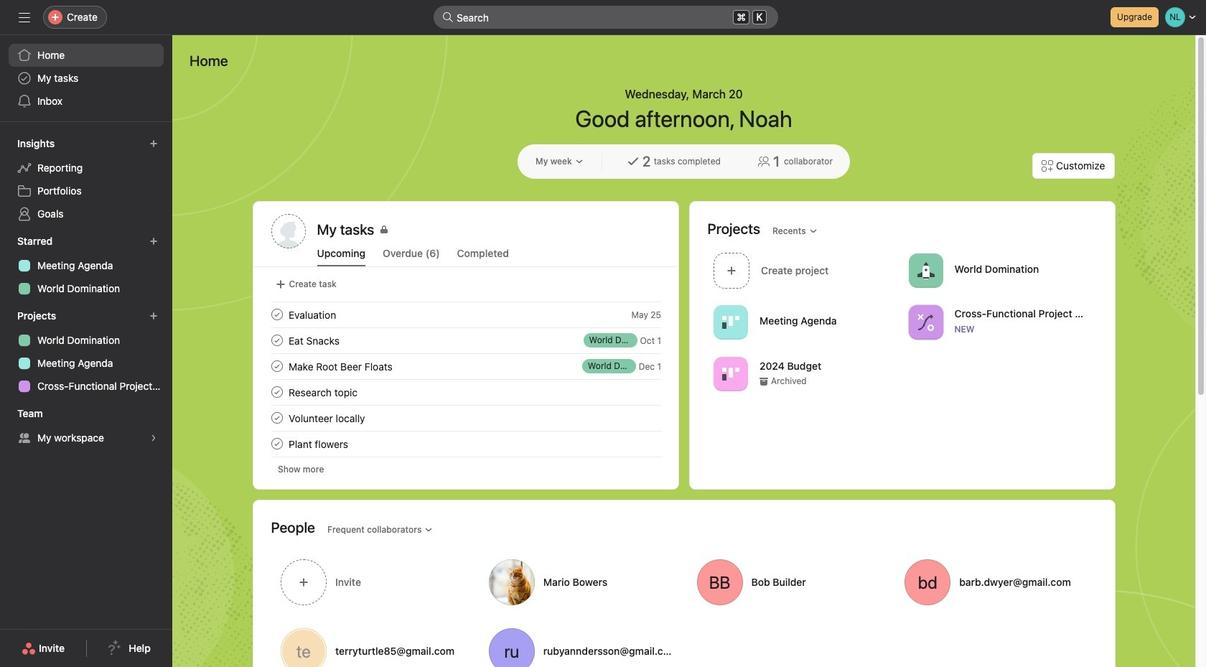 Task type: describe. For each thing, give the bounding box(es) containing it.
1 list item from the top
[[254, 302, 678, 327]]

2 mark complete checkbox from the top
[[268, 383, 285, 401]]

mark complete image for first mark complete option from the bottom
[[268, 409, 285, 427]]

3 list item from the top
[[254, 353, 678, 379]]

2 list item from the top
[[254, 327, 678, 353]]

global element
[[0, 35, 172, 121]]

rocket image
[[917, 262, 934, 279]]

4 list item from the top
[[254, 379, 678, 405]]

1 mark complete checkbox from the top
[[268, 332, 285, 349]]

add items to starred image
[[149, 237, 158, 246]]

3 mark complete checkbox from the top
[[268, 409, 285, 427]]

see details, my workspace image
[[149, 434, 158, 442]]

2 mark complete checkbox from the top
[[268, 358, 285, 375]]

teams element
[[0, 401, 172, 452]]

add profile photo image
[[271, 214, 306, 248]]

projects element
[[0, 303, 172, 401]]

line_and_symbols image
[[917, 313, 934, 331]]

1 mark complete checkbox from the top
[[268, 306, 285, 323]]

3 mark complete checkbox from the top
[[268, 435, 285, 452]]

board image
[[722, 365, 739, 382]]



Task type: locate. For each thing, give the bounding box(es) containing it.
hide sidebar image
[[19, 11, 30, 23]]

mark complete image for 3rd mark complete checkbox from the top
[[268, 435, 285, 452]]

0 vertical spatial mark complete checkbox
[[268, 306, 285, 323]]

2 vertical spatial mark complete checkbox
[[268, 409, 285, 427]]

Mark complete checkbox
[[268, 332, 285, 349], [268, 383, 285, 401], [268, 409, 285, 427]]

1 mark complete image from the top
[[268, 306, 285, 323]]

list item
[[254, 302, 678, 327], [254, 327, 678, 353], [254, 353, 678, 379], [254, 379, 678, 405], [254, 431, 678, 457]]

prominent image
[[442, 11, 454, 23]]

mark complete image
[[268, 332, 285, 349]]

board image
[[722, 313, 739, 331]]

5 list item from the top
[[254, 431, 678, 457]]

2 mark complete image from the top
[[268, 358, 285, 375]]

2 vertical spatial mark complete checkbox
[[268, 435, 285, 452]]

insights element
[[0, 131, 172, 228]]

1 vertical spatial mark complete checkbox
[[268, 383, 285, 401]]

0 vertical spatial mark complete checkbox
[[268, 332, 285, 349]]

starred element
[[0, 228, 172, 303]]

mark complete image for 3rd mark complete checkbox from the bottom
[[268, 306, 285, 323]]

mark complete image for second mark complete option
[[268, 383, 285, 401]]

4 mark complete image from the top
[[268, 409, 285, 427]]

mark complete image for 2nd mark complete checkbox from the bottom of the page
[[268, 358, 285, 375]]

1 vertical spatial mark complete checkbox
[[268, 358, 285, 375]]

Search tasks, projects, and more text field
[[434, 6, 778, 29]]

mark complete image
[[268, 306, 285, 323], [268, 358, 285, 375], [268, 383, 285, 401], [268, 409, 285, 427], [268, 435, 285, 452]]

3 mark complete image from the top
[[268, 383, 285, 401]]

None field
[[434, 6, 778, 29]]

Mark complete checkbox
[[268, 306, 285, 323], [268, 358, 285, 375], [268, 435, 285, 452]]

new insights image
[[149, 139, 158, 148]]

5 mark complete image from the top
[[268, 435, 285, 452]]

new project or portfolio image
[[149, 312, 158, 320]]



Task type: vqa. For each thing, say whether or not it's contained in the screenshot.
"See details, My workspace" image on the left bottom of page
yes



